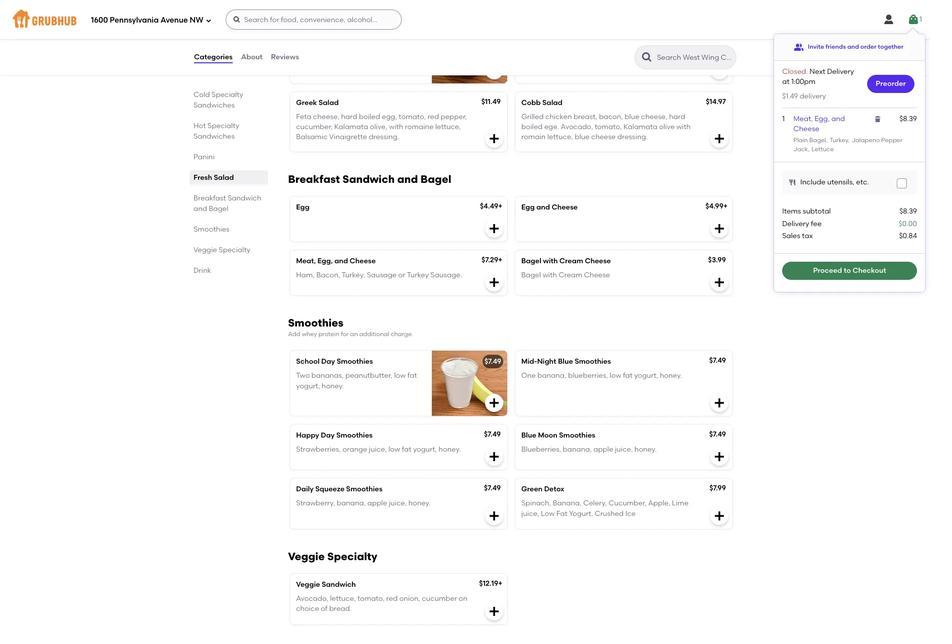 Task type: describe. For each thing, give the bounding box(es) containing it.
categories button
[[194, 39, 233, 75]]

lime
[[672, 500, 689, 508]]

tomato,
[[522, 39, 550, 47]]

smoothies up strawberry, banana, apple juice, honey.
[[346, 485, 383, 494]]

fresh
[[194, 174, 212, 182]]

breakfast inside breakfast sandwich and bagel
[[194, 194, 226, 203]]

etc.
[[857, 178, 869, 187]]

jalapeno
[[852, 137, 880, 144]]

school
[[296, 358, 320, 366]]

egg for egg and cheese
[[522, 203, 535, 212]]

tomato, carrot, cucumber, with romaine lettuce, balsamic vinaigrette. button
[[516, 18, 733, 83]]

parmesan,
[[331, 39, 368, 47]]

tomato, inside feta cheese, hard boiled egg, tomato, red pepper, cucumber, kalamata olive, with romaine lettuce, balsamic vinaigrette dressing.
[[399, 113, 426, 121]]

whey
[[302, 331, 317, 338]]

sandwiches for hot
[[194, 132, 235, 141]]

0 horizontal spatial turkey
[[407, 271, 429, 280]]

$7.49 for one banana, blueberries, low fat yogurt, honey.
[[710, 357, 726, 365]]

svg image inside main navigation navigation
[[206, 17, 212, 23]]

day for school
[[321, 358, 335, 366]]

fresh salad tab
[[194, 173, 264, 183]]

categories
[[194, 53, 233, 61]]

panini
[[194, 153, 215, 161]]

.
[[806, 67, 808, 76]]

daily squeeze smoothies
[[296, 485, 383, 494]]

spinach,
[[522, 500, 551, 508]]

and inside 'tab'
[[194, 205, 207, 213]]

Search West Wing Cafe - Penn Ave search field
[[656, 53, 733, 62]]

reviews button
[[271, 39, 300, 75]]

low for peanutbutter,
[[394, 372, 406, 380]]

+ for $12.19 +
[[498, 580, 503, 588]]

smoothies tab
[[194, 224, 264, 235]]

olive
[[659, 123, 675, 131]]

avocado, inside grilled chicken breast, bacon, blue cheese, hard boiled ege. avocado, tomato, kalamata olive with romain lettuce, blue cheese dressing.
[[561, 123, 593, 131]]

breakfast sandwich and bagel tab
[[194, 193, 264, 214]]

jalapeno pepper jack
[[794, 137, 903, 153]]

sales
[[783, 232, 801, 240]]

honey. for strawberries, orange juice, low fat yogurt, honey.
[[439, 446, 461, 454]]

cheese, inside feta cheese, hard boiled egg, tomato, red pepper, cucumber, kalamata olive, with romaine lettuce, balsamic vinaigrette dressing.
[[313, 113, 340, 121]]

of
[[321, 605, 328, 614]]

salad for cobb salad
[[543, 98, 563, 107]]

avenue
[[161, 15, 188, 24]]

$3.99
[[708, 256, 726, 264]]

$4.99
[[706, 202, 724, 211]]

romaine inside tomato, carrot, cucumber, with romaine lettuce, balsamic vinaigrette.
[[630, 39, 659, 47]]

specialty for hot specialty sandwiches tab
[[208, 122, 239, 130]]

detox
[[544, 485, 565, 494]]

blue moon smoothies
[[522, 432, 596, 440]]

smoothies up orange
[[336, 432, 373, 440]]

for
[[341, 331, 349, 338]]

cheese
[[591, 133, 616, 142]]

greek salad
[[296, 98, 339, 107]]

2 bagel with cream cheese from the top
[[522, 271, 610, 280]]

1 vertical spatial cream
[[559, 271, 583, 280]]

$4.99 +
[[706, 202, 728, 211]]

grilled chicken breast, bacon, blue cheese, hard boiled ege. avocado, tomato, kalamata olive with romain lettuce, blue cheese dressing.
[[522, 113, 691, 142]]

daily
[[296, 485, 314, 494]]

$1.49
[[783, 92, 798, 100]]

lettuce
[[812, 146, 834, 153]]

preorder button
[[868, 75, 915, 93]]

shredded
[[296, 39, 330, 47]]

smoothies up two bananas, peanutbutter, low fat yogurt, honey.
[[337, 358, 373, 366]]

smoothies up blueberries,
[[575, 358, 611, 366]]

Search for food, convenience, alcohol... search field
[[226, 10, 402, 30]]

tax
[[802, 232, 813, 240]]

dressing. inside grilled chicken breast, bacon, blue cheese, hard boiled ege. avocado, tomato, kalamata olive with romain lettuce, blue cheese dressing.
[[618, 133, 648, 142]]

0 horizontal spatial blue
[[575, 133, 590, 142]]

$12.19
[[479, 580, 498, 588]]

plain
[[794, 137, 808, 144]]

strawberry,
[[296, 500, 335, 508]]

apple,
[[649, 500, 671, 508]]

$7.49 for strawberries, orange juice, low fat yogurt, honey.
[[484, 431, 501, 439]]

peanutbutter,
[[346, 372, 393, 380]]

svg image inside 1 button
[[908, 14, 920, 26]]

smoothies up blueberries, banana, apple juice, honey.
[[559, 432, 596, 440]]

caesar salad
[[296, 24, 343, 33]]

0 horizontal spatial meat,
[[296, 257, 316, 265]]

romain
[[522, 133, 546, 142]]

veggie specialty inside tab
[[194, 246, 250, 254]]

honey. for one banana, blueberries, low fat yogurt, honey.
[[660, 372, 682, 380]]

balsamic
[[522, 49, 553, 57]]

with inside grilled chicken breast, bacon, blue cheese, hard boiled ege. avocado, tomato, kalamata olive with romain lettuce, blue cheese dressing.
[[677, 123, 691, 131]]

school day smoothies image
[[432, 351, 507, 416]]

crushed
[[595, 510, 624, 518]]

drink tab
[[194, 266, 264, 276]]

proceed to checkout button
[[783, 262, 917, 280]]

$7.29 +
[[482, 256, 503, 264]]

sandwiches for cold
[[194, 101, 235, 110]]

strawberries,
[[296, 446, 341, 454]]

$7.29
[[482, 256, 498, 264]]

1600
[[91, 15, 108, 24]]

yogurt, for one banana, blueberries, low fat yogurt, honey.
[[635, 372, 658, 380]]

people icon image
[[794, 42, 804, 52]]

carrot,
[[551, 39, 574, 47]]

0 vertical spatial blue
[[625, 113, 640, 121]]

specialty for the veggie specialty tab
[[219, 246, 250, 254]]

smoothies inside tab
[[194, 225, 230, 234]]

tomato, inside grilled chicken breast, bacon, blue cheese, hard boiled ege. avocado, tomato, kalamata olive with romain lettuce, blue cheese dressing.
[[595, 123, 622, 131]]

about button
[[241, 39, 263, 75]]

1 caesar from the top
[[296, 24, 322, 33]]

+ for $4.49 +
[[498, 202, 503, 211]]

two bananas, peanutbutter, low fat yogurt, honey.
[[296, 372, 417, 391]]

$4.49 +
[[480, 202, 503, 211]]

apple for blue moon smoothies
[[594, 446, 614, 454]]

smoothies inside "smoothies add whey protein for an additional charge."
[[288, 317, 344, 329]]

orange
[[343, 446, 367, 454]]

utensils,
[[828, 178, 855, 187]]

reviews
[[271, 53, 299, 61]]

$7.49 for strawberry, banana, apple juice, honey.
[[484, 484, 501, 493]]

low for blueberries,
[[610, 372, 622, 380]]

with inside feta cheese, hard boiled egg, tomato, red pepper, cucumber, kalamata olive, with romaine lettuce, balsamic vinaigrette dressing.
[[389, 123, 403, 131]]

2 vertical spatial veggie
[[296, 581, 320, 589]]

cucumber, inside tomato, carrot, cucumber, with romaine lettuce, balsamic vinaigrette.
[[576, 39, 612, 47]]

pepper,
[[441, 113, 467, 121]]

cucumber, inside feta cheese, hard boiled egg, tomato, red pepper, cucumber, kalamata olive, with romaine lettuce, balsamic vinaigrette dressing.
[[296, 123, 333, 131]]

spinach, banana, celery, cucumber, apple, lime juice, low fat yogurt, crushed ice
[[522, 500, 689, 518]]

0 horizontal spatial meat, egg, and cheese
[[296, 257, 376, 265]]

chicken
[[546, 113, 572, 121]]

banana, for squeeze
[[337, 500, 366, 508]]

squeeze
[[315, 485, 345, 494]]

house
[[370, 39, 390, 47]]

blueberries,
[[568, 372, 608, 380]]

jack
[[794, 146, 808, 153]]

ham,
[[296, 271, 315, 280]]

egg and cheese
[[522, 203, 578, 212]]

ham, bacon, turkey, sausage or turkey sausage.
[[296, 271, 462, 280]]

vinaigrette
[[329, 133, 367, 142]]

fresh salad
[[194, 174, 234, 182]]

bananas,
[[312, 372, 344, 380]]

cold specialty sandwiches tab
[[194, 90, 264, 111]]

cucumber,
[[609, 500, 647, 508]]

avocado, inside avocado, lettuce, tomato, red onion, cucumber on choice of bread.
[[296, 595, 329, 604]]

dressing. inside feta cheese, hard boiled egg, tomato, red pepper, cucumber, kalamata olive, with romaine lettuce, balsamic vinaigrette dressing.
[[369, 133, 399, 142]]

caesar inside shredded parmesan, house croutons, with romaine lettuce, caesar dressing.
[[296, 59, 321, 68]]

celery,
[[584, 500, 607, 508]]

hot specialty sandwiches
[[194, 122, 239, 141]]

olive,
[[370, 123, 387, 131]]

and inside button
[[848, 43, 859, 50]]

breakfast sandwich and bagel inside 'tab'
[[194, 194, 261, 213]]

1 horizontal spatial turkey
[[830, 137, 849, 144]]

grilled
[[522, 113, 544, 121]]

strawberries, orange juice, low fat yogurt, honey.
[[296, 446, 461, 454]]

nw
[[190, 15, 204, 24]]



Task type: locate. For each thing, give the bounding box(es) containing it.
boiled up olive,
[[359, 113, 380, 121]]

on
[[459, 595, 468, 604]]

1 vertical spatial caesar
[[296, 59, 321, 68]]

smoothies up the veggie specialty tab
[[194, 225, 230, 234]]

1 sandwiches from the top
[[194, 101, 235, 110]]

0 horizontal spatial apple
[[368, 500, 387, 508]]

1 horizontal spatial cheese,
[[641, 113, 668, 121]]

tomato, carrot, cucumber, with romaine lettuce, balsamic vinaigrette.
[[522, 39, 686, 57]]

avocado, up choice
[[296, 595, 329, 604]]

breakfast sandwich and bagel down vinaigrette
[[288, 173, 452, 185]]

tomato, inside avocado, lettuce, tomato, red onion, cucumber on choice of bread.
[[358, 595, 385, 604]]

1 vertical spatial egg,
[[318, 257, 333, 265]]

2 horizontal spatial romaine
[[630, 39, 659, 47]]

with
[[614, 39, 628, 47], [330, 49, 344, 57], [389, 123, 403, 131], [677, 123, 691, 131], [543, 257, 558, 265], [543, 271, 557, 280]]

0 vertical spatial veggie
[[194, 246, 217, 254]]

hard inside feta cheese, hard boiled egg, tomato, red pepper, cucumber, kalamata olive, with romaine lettuce, balsamic vinaigrette dressing.
[[341, 113, 357, 121]]

specialty inside the "hot specialty sandwiches"
[[208, 122, 239, 130]]

0 vertical spatial breakfast sandwich and bagel
[[288, 173, 452, 185]]

0 horizontal spatial avocado,
[[296, 595, 329, 604]]

lettuce,
[[660, 39, 686, 47], [376, 49, 402, 57], [435, 123, 461, 131], [548, 133, 573, 142], [330, 595, 356, 604]]

2 cheese, from the left
[[641, 113, 668, 121]]

svg image
[[206, 17, 212, 23], [714, 133, 726, 145], [789, 179, 797, 187], [488, 223, 500, 235], [488, 397, 500, 409], [714, 451, 726, 463]]

delivery inside closed . next delivery at 1:00pm
[[827, 67, 854, 76]]

$8.39
[[900, 115, 917, 123], [900, 207, 917, 216]]

1 horizontal spatial egg,
[[815, 115, 830, 123]]

hard up vinaigrette
[[341, 113, 357, 121]]

banana,
[[538, 372, 567, 380], [563, 446, 592, 454], [337, 500, 366, 508]]

romaine down parmesan,
[[346, 49, 374, 57]]

2 horizontal spatial tomato,
[[595, 123, 622, 131]]

invite
[[808, 43, 825, 50]]

caesar down croutons, at the left top of page
[[296, 59, 321, 68]]

meat, up plain
[[794, 115, 813, 123]]

red left onion,
[[386, 595, 398, 604]]

1 horizontal spatial dressing.
[[369, 133, 399, 142]]

sandwich inside breakfast sandwich and bagel 'tab'
[[228, 194, 261, 203]]

salad up parmesan,
[[323, 24, 343, 33]]

veggie specialty
[[194, 246, 250, 254], [288, 551, 378, 563]]

1 vertical spatial bagel with cream cheese
[[522, 271, 610, 280]]

1 vertical spatial meat,
[[296, 257, 316, 265]]

sausage.
[[431, 271, 462, 280]]

low right orange
[[389, 446, 400, 454]]

cheese, inside grilled chicken breast, bacon, blue cheese, hard boiled ege. avocado, tomato, kalamata olive with romain lettuce, blue cheese dressing.
[[641, 113, 668, 121]]

and
[[848, 43, 859, 50], [832, 115, 845, 123], [397, 173, 418, 185], [537, 203, 550, 212], [194, 205, 207, 213], [335, 257, 348, 265]]

an
[[350, 331, 358, 338]]

salad right greek at the left top of the page
[[319, 98, 339, 107]]

1 horizontal spatial romaine
[[405, 123, 434, 131]]

specialty up veggie sandwich
[[327, 551, 378, 563]]

2 vertical spatial tomato,
[[358, 595, 385, 604]]

vinaigrette.
[[555, 49, 593, 57]]

$14.97
[[706, 97, 726, 106]]

avocado, down the breast,
[[561, 123, 593, 131]]

1 vertical spatial $8.39
[[900, 207, 917, 216]]

blue
[[558, 358, 573, 366], [522, 432, 537, 440]]

sandwiches down "hot"
[[194, 132, 235, 141]]

1 vertical spatial veggie
[[288, 551, 325, 563]]

yogurt, for strawberries, orange juice, low fat yogurt, honey.
[[413, 446, 437, 454]]

day up strawberries,
[[321, 432, 335, 440]]

0 horizontal spatial delivery
[[783, 220, 810, 228]]

sandwich up bread.
[[322, 581, 356, 589]]

bacon,
[[316, 271, 340, 280]]

0 horizontal spatial hard
[[341, 113, 357, 121]]

invite friends and order together button
[[794, 38, 904, 56]]

breakfast sandwich and bagel down fresh salad tab
[[194, 194, 261, 213]]

cucumber, up vinaigrette.
[[576, 39, 612, 47]]

0 vertical spatial 1
[[920, 15, 922, 24]]

specialty right cold
[[212, 91, 243, 99]]

specialty inside the "cold specialty sandwiches"
[[212, 91, 243, 99]]

delivery right next
[[827, 67, 854, 76]]

specialty right "hot"
[[208, 122, 239, 130]]

day
[[321, 358, 335, 366], [321, 432, 335, 440]]

sandwiches inside the "cold specialty sandwiches"
[[194, 101, 235, 110]]

romaine right olive,
[[405, 123, 434, 131]]

0 horizontal spatial egg,
[[318, 257, 333, 265]]

tomato, right egg,
[[399, 113, 426, 121]]

boiled inside grilled chicken breast, bacon, blue cheese, hard boiled ege. avocado, tomato, kalamata olive with romain lettuce, blue cheese dressing.
[[522, 123, 543, 131]]

items subtotal
[[783, 207, 831, 216]]

1 horizontal spatial kalamata
[[624, 123, 658, 131]]

1 vertical spatial avocado,
[[296, 595, 329, 604]]

cheese, down greek salad
[[313, 113, 340, 121]]

salad for greek salad
[[319, 98, 339, 107]]

0 vertical spatial veggie specialty
[[194, 246, 250, 254]]

0 vertical spatial caesar
[[296, 24, 322, 33]]

bagel inside breakfast sandwich and bagel
[[209, 205, 229, 213]]

smoothies
[[194, 225, 230, 234], [288, 317, 344, 329], [337, 358, 373, 366], [575, 358, 611, 366], [336, 432, 373, 440], [559, 432, 596, 440], [346, 485, 383, 494]]

boiled inside feta cheese, hard boiled egg, tomato, red pepper, cucumber, kalamata olive, with romaine lettuce, balsamic vinaigrette dressing.
[[359, 113, 380, 121]]

2 sandwiches from the top
[[194, 132, 235, 141]]

breakfast down balsamic
[[288, 173, 340, 185]]

bagel
[[810, 137, 826, 144], [421, 173, 452, 185], [209, 205, 229, 213], [522, 257, 542, 265], [522, 271, 541, 280]]

lettuce, inside feta cheese, hard boiled egg, tomato, red pepper, cucumber, kalamata olive, with romaine lettuce, balsamic vinaigrette dressing.
[[435, 123, 461, 131]]

1 vertical spatial delivery
[[783, 220, 810, 228]]

hard up olive
[[669, 113, 686, 121]]

1 vertical spatial blue
[[522, 432, 537, 440]]

meat, inside 'meat, egg, and cheese' link
[[794, 115, 813, 123]]

turkey up lettuce
[[830, 137, 849, 144]]

veggie specialty up drink tab at left top
[[194, 246, 250, 254]]

$4.49
[[480, 202, 498, 211]]

search icon image
[[641, 51, 653, 63]]

school day smoothies
[[296, 358, 373, 366]]

blueberries,
[[522, 446, 561, 454]]

yogurt, for two bananas, peanutbutter, low fat yogurt, honey.
[[296, 382, 320, 391]]

yogurt, inside two bananas, peanutbutter, low fat yogurt, honey.
[[296, 382, 320, 391]]

banana, for moon
[[563, 446, 592, 454]]

at
[[783, 78, 790, 86]]

fat for blueberries,
[[623, 372, 633, 380]]

tooltip
[[775, 28, 925, 292]]

delivery up sales tax
[[783, 220, 810, 228]]

apple
[[594, 446, 614, 454], [368, 500, 387, 508]]

0 horizontal spatial romaine
[[346, 49, 374, 57]]

veggie up veggie sandwich
[[288, 551, 325, 563]]

2 hard from the left
[[669, 113, 686, 121]]

specialty up drink tab at left top
[[219, 246, 250, 254]]

next
[[810, 67, 826, 76]]

egg,
[[815, 115, 830, 123], [318, 257, 333, 265]]

0 horizontal spatial cucumber,
[[296, 123, 333, 131]]

cheese, up olive
[[641, 113, 668, 121]]

1 $8.39 from the top
[[900, 115, 917, 123]]

sandwiches inside the "hot specialty sandwiches"
[[194, 132, 235, 141]]

banana, down blue moon smoothies
[[563, 446, 592, 454]]

breakfast
[[288, 173, 340, 185], [194, 194, 226, 203]]

sandwiches down cold
[[194, 101, 235, 110]]

egg, up 'bacon,'
[[318, 257, 333, 265]]

specialty for cold specialty sandwiches tab
[[212, 91, 243, 99]]

1 vertical spatial red
[[386, 595, 398, 604]]

cucumber
[[422, 595, 457, 604]]

salad for caesar salad
[[323, 24, 343, 33]]

2 caesar from the top
[[296, 59, 321, 68]]

1 horizontal spatial cucumber,
[[576, 39, 612, 47]]

caesar up "shredded" on the top
[[296, 24, 322, 33]]

salad inside tab
[[214, 174, 234, 182]]

turkey,
[[342, 271, 365, 280]]

1 horizontal spatial red
[[428, 113, 439, 121]]

sandwich down vinaigrette
[[343, 173, 395, 185]]

apple down blue moon smoothies
[[594, 446, 614, 454]]

low right peanutbutter,
[[394, 372, 406, 380]]

apple down daily squeeze smoothies
[[368, 500, 387, 508]]

lettuce, up search west wing cafe - penn ave search field
[[660, 39, 686, 47]]

veggie specialty tab
[[194, 245, 264, 255]]

$7.49
[[710, 357, 726, 365], [485, 358, 501, 366], [484, 431, 501, 439], [710, 431, 726, 439], [484, 484, 501, 493]]

kalamata up vinaigrette
[[334, 123, 368, 131]]

0 vertical spatial breakfast
[[288, 173, 340, 185]]

veggie
[[194, 246, 217, 254], [288, 551, 325, 563], [296, 581, 320, 589]]

hard inside grilled chicken breast, bacon, blue cheese, hard boiled ege. avocado, tomato, kalamata olive with romain lettuce, blue cheese dressing.
[[669, 113, 686, 121]]

1 horizontal spatial veggie specialty
[[288, 551, 378, 563]]

day up bananas,
[[321, 358, 335, 366]]

1 vertical spatial sandwiches
[[194, 132, 235, 141]]

dressing. inside shredded parmesan, house croutons, with romaine lettuce, caesar dressing.
[[323, 59, 353, 68]]

banana, for night
[[538, 372, 567, 380]]

0 vertical spatial yogurt,
[[635, 372, 658, 380]]

2 egg from the left
[[522, 203, 535, 212]]

lettuce, down pepper,
[[435, 123, 461, 131]]

hot specialty sandwiches tab
[[194, 121, 264, 142]]

panini tab
[[194, 152, 264, 162]]

0 vertical spatial avocado,
[[561, 123, 593, 131]]

turkey right or
[[407, 271, 429, 280]]

lettuce, down house
[[376, 49, 402, 57]]

cheese
[[794, 125, 820, 133], [552, 203, 578, 212], [350, 257, 376, 265], [585, 257, 611, 265], [584, 271, 610, 280]]

salad up chicken
[[543, 98, 563, 107]]

1 cheese, from the left
[[313, 113, 340, 121]]

egg,
[[382, 113, 397, 121]]

kalamata inside feta cheese, hard boiled egg, tomato, red pepper, cucumber, kalamata olive, with romaine lettuce, balsamic vinaigrette dressing.
[[334, 123, 368, 131]]

day for happy
[[321, 432, 335, 440]]

lettuce, inside shredded parmesan, house croutons, with romaine lettuce, caesar dressing.
[[376, 49, 402, 57]]

fat inside two bananas, peanutbutter, low fat yogurt, honey.
[[408, 372, 417, 380]]

2 vertical spatial sandwich
[[322, 581, 356, 589]]

0 vertical spatial meat,
[[794, 115, 813, 123]]

dressing. down olive,
[[369, 133, 399, 142]]

yogurt,
[[569, 510, 593, 518]]

blue
[[625, 113, 640, 121], [575, 133, 590, 142]]

1 horizontal spatial meat, egg, and cheese
[[794, 115, 845, 133]]

2 horizontal spatial yogurt,
[[635, 372, 658, 380]]

veggie inside tab
[[194, 246, 217, 254]]

sandwich down fresh salad tab
[[228, 194, 261, 203]]

sausage
[[367, 271, 397, 280]]

breast,
[[574, 113, 598, 121]]

night
[[537, 358, 557, 366]]

0 vertical spatial blue
[[558, 358, 573, 366]]

red inside avocado, lettuce, tomato, red onion, cucumber on choice of bread.
[[386, 595, 398, 604]]

romaine up search icon
[[630, 39, 659, 47]]

1:00pm
[[792, 78, 816, 86]]

banana, down night on the right bottom of page
[[538, 372, 567, 380]]

subtotal
[[803, 207, 831, 216]]

juice, inside spinach, banana, celery, cucumber, apple, lime juice, low fat yogurt, crushed ice
[[522, 510, 539, 518]]

veggie up drink
[[194, 246, 217, 254]]

1
[[920, 15, 922, 24], [783, 115, 785, 123]]

egg, up plain bagel turkey
[[815, 115, 830, 123]]

with inside shredded parmesan, house croutons, with romaine lettuce, caesar dressing.
[[330, 49, 344, 57]]

1 vertical spatial banana,
[[563, 446, 592, 454]]

1 vertical spatial romaine
[[346, 49, 374, 57]]

kalamata inside grilled chicken breast, bacon, blue cheese, hard boiled ege. avocado, tomato, kalamata olive with romain lettuce, blue cheese dressing.
[[624, 123, 658, 131]]

0 horizontal spatial egg
[[296, 203, 310, 212]]

0 horizontal spatial cheese,
[[313, 113, 340, 121]]

1 bagel with cream cheese from the top
[[522, 257, 611, 265]]

lettuce, inside tomato, carrot, cucumber, with romaine lettuce, balsamic vinaigrette.
[[660, 39, 686, 47]]

$8.39 up "pepper"
[[900, 115, 917, 123]]

0 horizontal spatial breakfast sandwich and bagel
[[194, 194, 261, 213]]

blue right the bacon,
[[625, 113, 640, 121]]

feta cheese, hard boiled egg, tomato, red pepper, cucumber, kalamata olive, with romaine lettuce, balsamic vinaigrette dressing.
[[296, 113, 467, 142]]

$8.39 up $0.00
[[900, 207, 917, 216]]

1 vertical spatial apple
[[368, 500, 387, 508]]

0 vertical spatial $8.39
[[900, 115, 917, 123]]

1 horizontal spatial egg
[[522, 203, 535, 212]]

veggie up choice
[[296, 581, 320, 589]]

1 vertical spatial veggie specialty
[[288, 551, 378, 563]]

low right blueberries,
[[610, 372, 622, 380]]

cobb
[[522, 98, 541, 107]]

low inside two bananas, peanutbutter, low fat yogurt, honey.
[[394, 372, 406, 380]]

order
[[861, 43, 877, 50]]

with inside tomato, carrot, cucumber, with romaine lettuce, balsamic vinaigrette.
[[614, 39, 628, 47]]

sales tax
[[783, 232, 813, 240]]

one
[[522, 372, 536, 380]]

1 horizontal spatial breakfast sandwich and bagel
[[288, 173, 452, 185]]

1 vertical spatial tomato,
[[595, 123, 622, 131]]

or
[[399, 271, 405, 280]]

low for juice,
[[389, 446, 400, 454]]

1600 pennsylvania avenue nw
[[91, 15, 204, 24]]

honey. for two bananas, peanutbutter, low fat yogurt, honey.
[[322, 382, 344, 391]]

2 horizontal spatial dressing.
[[618, 133, 648, 142]]

1 horizontal spatial hard
[[669, 113, 686, 121]]

smoothies up whey
[[288, 317, 344, 329]]

veggie specialty up veggie sandwich
[[288, 551, 378, 563]]

0 vertical spatial day
[[321, 358, 335, 366]]

avocado,
[[561, 123, 593, 131], [296, 595, 329, 604]]

meat, egg, and cheese link
[[794, 115, 845, 133]]

1 kalamata from the left
[[334, 123, 368, 131]]

avocado, lettuce, tomato, red onion, cucumber on choice of bread.
[[296, 595, 468, 614]]

1 horizontal spatial meat,
[[794, 115, 813, 123]]

0 vertical spatial apple
[[594, 446, 614, 454]]

1 horizontal spatial breakfast
[[288, 173, 340, 185]]

0 vertical spatial delivery
[[827, 67, 854, 76]]

1 vertical spatial breakfast
[[194, 194, 226, 203]]

shredded parmesan, house croutons, with romaine lettuce, caesar dressing.
[[296, 39, 402, 68]]

tooltip containing closed
[[775, 28, 925, 292]]

blue down the breast,
[[575, 133, 590, 142]]

caesar salad image
[[432, 18, 507, 83]]

0 vertical spatial cream
[[560, 257, 583, 265]]

tomato, left onion,
[[358, 595, 385, 604]]

1 vertical spatial day
[[321, 432, 335, 440]]

blue right night on the right bottom of page
[[558, 358, 573, 366]]

smoothies add whey protein for an additional charge.
[[288, 317, 413, 338]]

proceed
[[813, 267, 842, 275]]

specialty inside tab
[[219, 246, 250, 254]]

0 horizontal spatial tomato,
[[358, 595, 385, 604]]

1 horizontal spatial delivery
[[827, 67, 854, 76]]

blue left moon
[[522, 432, 537, 440]]

tomato, down the bacon,
[[595, 123, 622, 131]]

salad right the fresh
[[214, 174, 234, 182]]

0 vertical spatial sandwich
[[343, 173, 395, 185]]

boiled
[[359, 113, 380, 121], [522, 123, 543, 131]]

1 inside button
[[920, 15, 922, 24]]

2 kalamata from the left
[[624, 123, 658, 131]]

egg, inside 'meat, egg, and cheese' link
[[815, 115, 830, 123]]

kalamata left olive
[[624, 123, 658, 131]]

1 horizontal spatial boiled
[[522, 123, 543, 131]]

banana,
[[553, 500, 582, 508]]

banana, down daily squeeze smoothies
[[337, 500, 366, 508]]

egg for egg
[[296, 203, 310, 212]]

2 vertical spatial banana,
[[337, 500, 366, 508]]

meat, egg, and cheese inside tooltip
[[794, 115, 845, 133]]

0 vertical spatial egg,
[[815, 115, 830, 123]]

1 horizontal spatial tomato,
[[399, 113, 426, 121]]

closed
[[783, 67, 806, 76]]

1 vertical spatial 1
[[783, 115, 785, 123]]

romaine inside shredded parmesan, house croutons, with romaine lettuce, caesar dressing.
[[346, 49, 374, 57]]

0 vertical spatial meat, egg, and cheese
[[794, 115, 845, 133]]

apple for daily squeeze smoothies
[[368, 500, 387, 508]]

0 horizontal spatial blue
[[522, 432, 537, 440]]

red left pepper,
[[428, 113, 439, 121]]

fat for juice,
[[402, 446, 412, 454]]

boiled down grilled
[[522, 123, 543, 131]]

ice
[[626, 510, 636, 518]]

honey. inside two bananas, peanutbutter, low fat yogurt, honey.
[[322, 382, 344, 391]]

dressing. right cheese on the right top of the page
[[618, 133, 648, 142]]

lettuce, up bread.
[[330, 595, 356, 604]]

turkey
[[830, 137, 849, 144], [407, 271, 429, 280]]

$7.49 for blueberries, banana, apple juice, honey.
[[710, 431, 726, 439]]

0 vertical spatial banana,
[[538, 372, 567, 380]]

fat for peanutbutter,
[[408, 372, 417, 380]]

+ for $7.29 +
[[498, 256, 503, 264]]

romaine inside feta cheese, hard boiled egg, tomato, red pepper, cucumber, kalamata olive, with romaine lettuce, balsamic vinaigrette dressing.
[[405, 123, 434, 131]]

cucumber, up balsamic
[[296, 123, 333, 131]]

1 vertical spatial sandwich
[[228, 194, 261, 203]]

1 vertical spatial turkey
[[407, 271, 429, 280]]

onion,
[[400, 595, 420, 604]]

1 horizontal spatial blue
[[558, 358, 573, 366]]

0 horizontal spatial red
[[386, 595, 398, 604]]

low
[[541, 510, 555, 518]]

2 vertical spatial yogurt,
[[413, 446, 437, 454]]

$0.84
[[899, 232, 917, 240]]

1 hard from the left
[[341, 113, 357, 121]]

fat
[[408, 372, 417, 380], [623, 372, 633, 380], [402, 446, 412, 454]]

0 vertical spatial bagel with cream cheese
[[522, 257, 611, 265]]

breakfast down fresh salad
[[194, 194, 226, 203]]

meat, egg, and cheese up plain bagel turkey
[[794, 115, 845, 133]]

lettuce, inside avocado, lettuce, tomato, red onion, cucumber on choice of bread.
[[330, 595, 356, 604]]

0 horizontal spatial dressing.
[[323, 59, 353, 68]]

invite friends and order together
[[808, 43, 904, 50]]

bread.
[[329, 605, 352, 614]]

1 vertical spatial yogurt,
[[296, 382, 320, 391]]

1 horizontal spatial avocado,
[[561, 123, 593, 131]]

greek
[[296, 98, 317, 107]]

0 horizontal spatial 1
[[783, 115, 785, 123]]

dressing. down parmesan,
[[323, 59, 353, 68]]

svg image
[[883, 14, 895, 26], [908, 14, 920, 26], [233, 16, 241, 24], [488, 64, 500, 76], [714, 64, 726, 76], [874, 115, 882, 123], [488, 133, 500, 145], [714, 223, 726, 235], [488, 276, 500, 289], [714, 276, 726, 289], [714, 397, 726, 409], [488, 451, 500, 463], [488, 510, 500, 523], [714, 510, 726, 523], [488, 606, 500, 618]]

charge.
[[391, 331, 413, 338]]

meat, egg, and cheese up 'bacon,'
[[296, 257, 376, 265]]

$7.99
[[710, 484, 726, 493]]

1 horizontal spatial 1
[[920, 15, 922, 24]]

feta
[[296, 113, 312, 121]]

2 $8.39 from the top
[[900, 207, 917, 216]]

0 vertical spatial boiled
[[359, 113, 380, 121]]

friends
[[826, 43, 846, 50]]

meat, up ham,
[[296, 257, 316, 265]]

lettuce, inside grilled chicken breast, bacon, blue cheese, hard boiled ege. avocado, tomato, kalamata olive with romain lettuce, blue cheese dressing.
[[548, 133, 573, 142]]

2 vertical spatial romaine
[[405, 123, 434, 131]]

1 vertical spatial blue
[[575, 133, 590, 142]]

ege.
[[545, 123, 559, 131]]

red inside feta cheese, hard boiled egg, tomato, red pepper, cucumber, kalamata olive, with romaine lettuce, balsamic vinaigrette dressing.
[[428, 113, 439, 121]]

main navigation navigation
[[0, 0, 930, 39]]

1 horizontal spatial blue
[[625, 113, 640, 121]]

lettuce, down "ege." on the top right
[[548, 133, 573, 142]]

1 egg from the left
[[296, 203, 310, 212]]

delivery
[[827, 67, 854, 76], [783, 220, 810, 228]]

together
[[878, 43, 904, 50]]

+ for $4.99 +
[[724, 202, 728, 211]]

0 vertical spatial sandwiches
[[194, 101, 235, 110]]

0 vertical spatial turkey
[[830, 137, 849, 144]]

bagel inside tooltip
[[810, 137, 826, 144]]

0 horizontal spatial yogurt,
[[296, 382, 320, 391]]



Task type: vqa. For each thing, say whether or not it's contained in the screenshot.
Star icon corresponding to Hops N Shine
no



